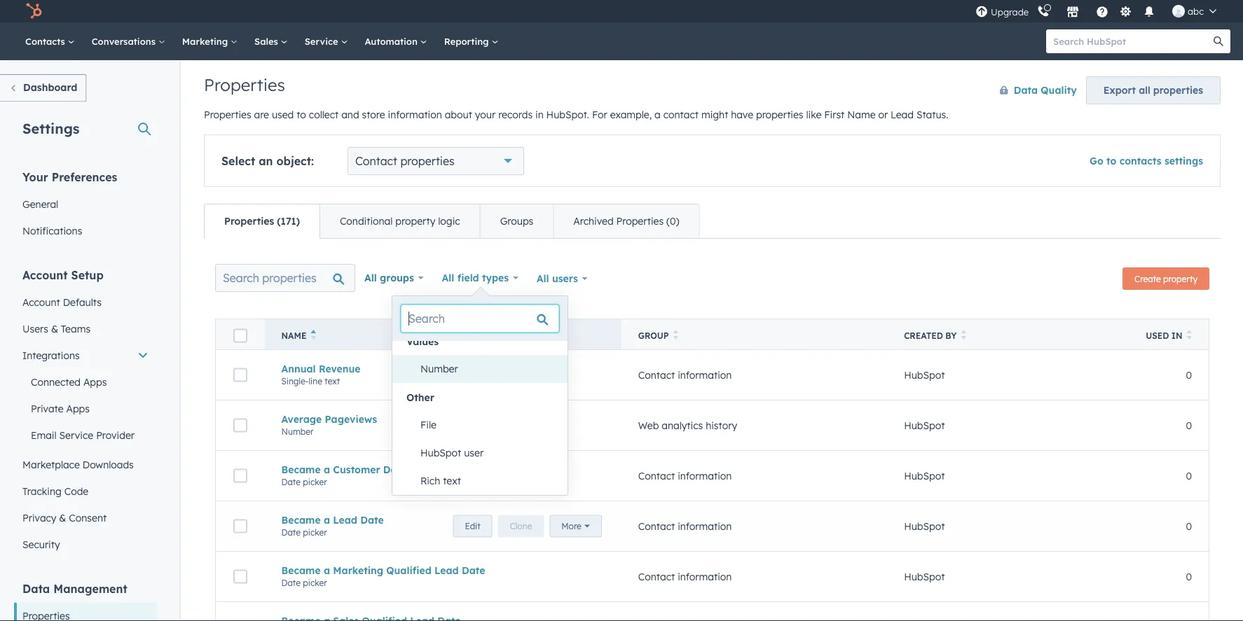 Task type: locate. For each thing, give the bounding box(es) containing it.
a down became a lead date date picker
[[324, 565, 330, 577]]

annual revenue button
[[281, 363, 605, 375]]

became
[[281, 464, 321, 476], [281, 514, 321, 527], [281, 565, 321, 577]]

to
[[297, 109, 306, 121], [1107, 155, 1117, 167]]

contact down web
[[638, 470, 675, 482]]

all left users
[[537, 273, 549, 285]]

calling icon button
[[1032, 2, 1056, 21]]

press to sort. image inside used in button
[[1187, 330, 1192, 340]]

tab list containing properties (171)
[[204, 204, 700, 239]]

1 vertical spatial name
[[281, 331, 307, 341]]

contact inside contact properties popup button
[[355, 154, 397, 168]]

text
[[325, 376, 340, 387], [443, 475, 461, 488]]

contact down clone button
[[638, 571, 675, 583]]

lead
[[891, 109, 914, 121], [333, 514, 357, 527], [435, 565, 459, 577]]

0 horizontal spatial lead
[[333, 514, 357, 527]]

1 horizontal spatial text
[[443, 475, 461, 488]]

1 vertical spatial properties
[[756, 109, 804, 121]]

hubspot for became a customer date
[[904, 470, 945, 482]]

create property
[[1135, 274, 1198, 284]]

became down became a lead date date picker
[[281, 565, 321, 577]]

0 vertical spatial data
[[1014, 84, 1038, 96]]

2 vertical spatial picker
[[303, 578, 327, 589]]

press to sort. element right "by"
[[961, 330, 967, 342]]

list box containing values
[[393, 327, 568, 496]]

& right users
[[51, 323, 58, 335]]

hubspot for average pageviews
[[904, 420, 945, 432]]

1 vertical spatial &
[[59, 512, 66, 524]]

upgrade image
[[976, 6, 988, 19]]

0 vertical spatial picker
[[303, 477, 327, 488]]

hubspot.
[[546, 109, 590, 121]]

press to sort. image inside created by button
[[961, 330, 967, 340]]

0 vertical spatial lead
[[891, 109, 914, 121]]

properties up are
[[204, 74, 285, 95]]

security link
[[14, 532, 157, 558]]

groups
[[500, 215, 534, 227]]

contact information for became a customer date
[[638, 470, 732, 482]]

to right "used"
[[297, 109, 306, 121]]

apps up email service provider at the left bottom
[[66, 403, 90, 415]]

became a customer date button
[[281, 464, 605, 476]]

0 vertical spatial property
[[396, 215, 436, 227]]

1 horizontal spatial data
[[1014, 84, 1038, 96]]

name left ascending sort. press to sort descending. element
[[281, 331, 307, 341]]

properties for properties (171)
[[224, 215, 274, 227]]

email service provider link
[[14, 422, 157, 449]]

2 press to sort. element from the left
[[961, 330, 967, 342]]

property inside tab list
[[396, 215, 436, 227]]

1 horizontal spatial number
[[421, 363, 458, 375]]

became a lead date date picker
[[281, 514, 384, 538]]

contact
[[664, 109, 699, 121]]

first
[[825, 109, 845, 121]]

properties left (171)
[[224, 215, 274, 227]]

data down security
[[22, 582, 50, 596]]

1 vertical spatial became
[[281, 514, 321, 527]]

data for data management
[[22, 582, 50, 596]]

3 picker from the top
[[303, 578, 327, 589]]

connected apps link
[[14, 369, 157, 396]]

1 horizontal spatial marketing
[[333, 565, 383, 577]]

text down revenue at the left of the page
[[325, 376, 340, 387]]

marketing left qualified
[[333, 565, 383, 577]]

2 horizontal spatial properties
[[1154, 84, 1204, 96]]

0 vertical spatial to
[[297, 109, 306, 121]]

0 horizontal spatial press to sort. image
[[961, 330, 967, 340]]

contacts
[[1120, 155, 1162, 167]]

1 horizontal spatial all
[[442, 272, 454, 284]]

0 horizontal spatial name
[[281, 331, 307, 341]]

picker for lead
[[303, 528, 327, 538]]

your preferences
[[22, 170, 117, 184]]

1 vertical spatial apps
[[66, 403, 90, 415]]

upgrade
[[991, 6, 1029, 18]]

1 picker from the top
[[303, 477, 327, 488]]

a inside became a lead date date picker
[[324, 514, 330, 527]]

1 vertical spatial service
[[59, 429, 93, 442]]

2 vertical spatial properties
[[401, 154, 455, 168]]

account
[[22, 268, 68, 282], [22, 296, 60, 308]]

picker up became a lead date date picker
[[303, 477, 327, 488]]

0 horizontal spatial data
[[22, 582, 50, 596]]

marketplace downloads
[[22, 459, 134, 471]]

1 horizontal spatial properties
[[756, 109, 804, 121]]

example,
[[610, 109, 652, 121]]

2 contact information from the top
[[638, 470, 732, 482]]

number down average
[[281, 427, 314, 437]]

0 horizontal spatial property
[[396, 215, 436, 227]]

(0)
[[667, 215, 680, 227]]

average
[[281, 413, 322, 426]]

abc button
[[1164, 0, 1225, 22]]

properties down about
[[401, 154, 455, 168]]

0 for date
[[1186, 470, 1192, 482]]

1 horizontal spatial press to sort. image
[[1187, 330, 1192, 340]]

& for users
[[51, 323, 58, 335]]

apps for private apps
[[66, 403, 90, 415]]

and
[[341, 109, 359, 121]]

3 press to sort. element from the left
[[1187, 330, 1192, 342]]

create property button
[[1123, 268, 1210, 290]]

number
[[421, 363, 458, 375], [281, 427, 314, 437]]

2 horizontal spatial lead
[[891, 109, 914, 121]]

information for annual revenue
[[678, 369, 732, 382]]

account defaults
[[22, 296, 102, 308]]

marketing link
[[174, 22, 246, 60]]

0 vertical spatial properties
[[1154, 84, 1204, 96]]

information for became a marketing qualified lead date
[[678, 571, 732, 583]]

field
[[457, 272, 479, 284]]

edit
[[598, 533, 614, 543]]

contact down "store"
[[355, 154, 397, 168]]

service link
[[296, 22, 356, 60]]

0 horizontal spatial marketing
[[182, 35, 231, 47]]

in
[[1172, 331, 1183, 341]]

contact information for became a marketing qualified lead date
[[638, 571, 732, 583]]

became down average
[[281, 464, 321, 476]]

Search HubSpot search field
[[1047, 29, 1218, 53]]

1 vertical spatial property
[[1164, 274, 1198, 284]]

privacy & consent link
[[14, 505, 157, 532]]

1 vertical spatial data
[[22, 582, 50, 596]]

1 horizontal spatial &
[[59, 512, 66, 524]]

0 vertical spatial &
[[51, 323, 58, 335]]

apps down the integrations button
[[83, 376, 107, 388]]

abc
[[1188, 5, 1204, 17]]

your preferences element
[[14, 169, 157, 244]]

tab panel
[[204, 238, 1221, 622]]

a for became a lead date
[[324, 514, 330, 527]]

number inside the average pageviews number
[[281, 427, 314, 437]]

property inside button
[[1164, 274, 1198, 284]]

press to sort. element right the group
[[673, 330, 679, 342]]

property left logic
[[396, 215, 436, 227]]

hubspot for became a marketing qualified lead date
[[904, 571, 945, 583]]

created by
[[904, 331, 957, 341]]

search button
[[1207, 29, 1231, 53]]

users & teams link
[[14, 316, 157, 342]]

press to sort. element inside group button
[[673, 330, 679, 342]]

name left or
[[848, 109, 876, 121]]

became down became a customer date date picker
[[281, 514, 321, 527]]

picker inside became a lead date date picker
[[303, 528, 327, 538]]

became a marketing qualified lead date button
[[281, 565, 605, 577]]

account up users
[[22, 296, 60, 308]]

became inside became a lead date date picker
[[281, 514, 321, 527]]

picker down became a customer date date picker
[[303, 528, 327, 538]]

a down became a customer date date picker
[[324, 514, 330, 527]]

service inside "account setup" element
[[59, 429, 93, 442]]

1 horizontal spatial lead
[[435, 565, 459, 577]]

press to sort. image
[[961, 330, 967, 340], [1187, 330, 1192, 340]]

picker down became a lead date date picker
[[303, 578, 327, 589]]

0 vertical spatial became
[[281, 464, 321, 476]]

annual
[[281, 363, 316, 375]]

text inside annual revenue single-line text
[[325, 376, 340, 387]]

archived properties (0) link
[[553, 205, 699, 238]]

a inside became a customer date date picker
[[324, 464, 330, 476]]

contact information
[[638, 369, 732, 382], [638, 470, 732, 482], [638, 521, 732, 533], [638, 571, 732, 583]]

became inside became a marketing qualified lead date date picker
[[281, 565, 321, 577]]

service down private apps link
[[59, 429, 93, 442]]

data left "quality"
[[1014, 84, 1038, 96]]

security
[[22, 539, 60, 551]]

number down values in the bottom of the page
[[421, 363, 458, 375]]

1 account from the top
[[22, 268, 68, 282]]

1 horizontal spatial name
[[848, 109, 876, 121]]

2 press to sort. image from the left
[[1187, 330, 1192, 340]]

1 horizontal spatial press to sort. element
[[961, 330, 967, 342]]

0 horizontal spatial &
[[51, 323, 58, 335]]

ascending sort. press to sort descending. image
[[311, 330, 316, 340]]

0 horizontal spatial number
[[281, 427, 314, 437]]

code
[[64, 485, 88, 498]]

0 horizontal spatial press to sort. element
[[673, 330, 679, 342]]

name button
[[265, 319, 622, 350]]

picker inside became a marketing qualified lead date date picker
[[303, 578, 327, 589]]

a left contact
[[655, 109, 661, 121]]

text right rich
[[443, 475, 461, 488]]

0 horizontal spatial all
[[365, 272, 377, 284]]

1 vertical spatial lead
[[333, 514, 357, 527]]

contacts
[[25, 35, 68, 47]]

press to sort. image right "by"
[[961, 330, 967, 340]]

account setup element
[[14, 267, 157, 558]]

& right privacy
[[59, 512, 66, 524]]

hubspot
[[904, 369, 945, 382], [904, 420, 945, 432], [421, 447, 461, 459], [904, 470, 945, 482], [904, 521, 945, 533], [904, 571, 945, 583]]

export
[[1104, 84, 1136, 96]]

contact properties
[[355, 154, 455, 168]]

2 vertical spatial lead
[[435, 565, 459, 577]]

marketplaces image
[[1067, 6, 1080, 19]]

press to sort. element inside used in button
[[1187, 330, 1192, 342]]

contact information for annual revenue
[[638, 369, 732, 382]]

2 vertical spatial became
[[281, 565, 321, 577]]

group
[[638, 331, 669, 341]]

group button
[[622, 319, 888, 350]]

0 vertical spatial account
[[22, 268, 68, 282]]

3 became from the top
[[281, 565, 321, 577]]

0 vertical spatial marketing
[[182, 35, 231, 47]]

1 vertical spatial account
[[22, 296, 60, 308]]

0 vertical spatial apps
[[83, 376, 107, 388]]

apps inside private apps link
[[66, 403, 90, 415]]

list box
[[393, 327, 568, 496]]

preferences
[[52, 170, 117, 184]]

Search search field
[[215, 264, 355, 292]]

4 contact information from the top
[[638, 571, 732, 583]]

property for conditional
[[396, 215, 436, 227]]

1 horizontal spatial service
[[305, 35, 341, 47]]

contact for annual revenue
[[638, 369, 675, 382]]

properties left are
[[204, 109, 251, 121]]

properties right all
[[1154, 84, 1204, 96]]

all for all groups
[[365, 272, 377, 284]]

1 press to sort. image from the left
[[961, 330, 967, 340]]

all left groups at the top left of page
[[365, 272, 377, 284]]

picker inside became a customer date date picker
[[303, 477, 327, 488]]

gary orlando image
[[1173, 5, 1185, 18]]

press to sort. image right in on the bottom
[[1187, 330, 1192, 340]]

0 horizontal spatial properties
[[401, 154, 455, 168]]

lead right or
[[891, 109, 914, 121]]

2 picker from the top
[[303, 528, 327, 538]]

go
[[1090, 155, 1104, 167]]

information down press to sort. icon
[[678, 369, 732, 382]]

lead right qualified
[[435, 565, 459, 577]]

1 vertical spatial picker
[[303, 528, 327, 538]]

apps inside connected apps link
[[83, 376, 107, 388]]

contacts link
[[17, 22, 83, 60]]

2 account from the top
[[22, 296, 60, 308]]

0 for line
[[1186, 369, 1192, 382]]

a left customer
[[324, 464, 330, 476]]

used in
[[1146, 331, 1183, 341]]

3 contact information from the top
[[638, 521, 732, 533]]

apps for connected apps
[[83, 376, 107, 388]]

search image
[[1214, 36, 1224, 46]]

property
[[396, 215, 436, 227], [1164, 274, 1198, 284]]

1 vertical spatial text
[[443, 475, 461, 488]]

service right the sales "link"
[[305, 35, 341, 47]]

1 press to sort. element from the left
[[673, 330, 679, 342]]

marketplace
[[22, 459, 80, 471]]

properties left (0)
[[617, 215, 664, 227]]

hubspot image
[[25, 3, 42, 20]]

1 became from the top
[[281, 464, 321, 476]]

press to sort. element right in on the bottom
[[1187, 330, 1192, 342]]

types
[[482, 272, 509, 284]]

0 vertical spatial number
[[421, 363, 458, 375]]

5 0 from the top
[[1186, 571, 1192, 583]]

0 horizontal spatial service
[[59, 429, 93, 442]]

properties inside "link"
[[617, 215, 664, 227]]

properties left like
[[756, 109, 804, 121]]

contact down the group
[[638, 369, 675, 382]]

tab list
[[204, 204, 700, 239]]

privacy
[[22, 512, 56, 524]]

for
[[592, 109, 608, 121]]

a inside became a marketing qualified lead date date picker
[[324, 565, 330, 577]]

conversations link
[[83, 22, 174, 60]]

account up account defaults
[[22, 268, 68, 282]]

marketing inside became a marketing qualified lead date date picker
[[333, 565, 383, 577]]

notifications image
[[1143, 6, 1156, 19]]

contact properties button
[[348, 147, 524, 175]]

became inside became a customer date date picker
[[281, 464, 321, 476]]

1 vertical spatial number
[[281, 427, 314, 437]]

all left field
[[442, 272, 454, 284]]

select an object:
[[222, 154, 314, 168]]

to right go
[[1107, 155, 1117, 167]]

2 became from the top
[[281, 514, 321, 527]]

quality
[[1041, 84, 1077, 96]]

lead down became a customer date date picker
[[333, 514, 357, 527]]

0 vertical spatial text
[[325, 376, 340, 387]]

customer
[[333, 464, 380, 476]]

2 horizontal spatial all
[[537, 273, 549, 285]]

press to sort. element
[[673, 330, 679, 342], [961, 330, 967, 342], [1187, 330, 1192, 342]]

file button
[[407, 411, 568, 440]]

contact for became a marketing qualified lead date
[[638, 571, 675, 583]]

press to sort. element for used in
[[1187, 330, 1192, 342]]

0 vertical spatial name
[[848, 109, 876, 121]]

values
[[407, 336, 439, 348]]

0
[[1186, 369, 1192, 382], [1186, 420, 1192, 432], [1186, 470, 1192, 482], [1186, 521, 1192, 533], [1186, 571, 1192, 583]]

0 vertical spatial service
[[305, 35, 341, 47]]

1 vertical spatial marketing
[[333, 565, 383, 577]]

groups link
[[480, 205, 553, 238]]

information down more at right bottom
[[678, 571, 732, 583]]

general
[[22, 198, 58, 210]]

all for all field types
[[442, 272, 454, 284]]

by
[[946, 331, 957, 341]]

3 0 from the top
[[1186, 470, 1192, 482]]

general link
[[14, 191, 157, 218]]

1 horizontal spatial property
[[1164, 274, 1198, 284]]

1 0 from the top
[[1186, 369, 1192, 382]]

press to sort. element inside created by button
[[961, 330, 967, 342]]

contact
[[355, 154, 397, 168], [638, 369, 675, 382], [638, 470, 675, 482], [638, 521, 675, 533], [638, 571, 675, 583]]

2 horizontal spatial press to sort. element
[[1187, 330, 1192, 342]]

menu
[[974, 0, 1227, 22]]

property right create
[[1164, 274, 1198, 284]]

average pageviews number
[[281, 413, 377, 437]]

0 horizontal spatial text
[[325, 376, 340, 387]]

1 contact information from the top
[[638, 369, 732, 382]]

properties are used to collect and store information about your records in hubspot. for example, a contact might have properties like first name or lead status.
[[204, 109, 949, 121]]

text inside button
[[443, 475, 461, 488]]

marketing left sales
[[182, 35, 231, 47]]

information down history
[[678, 470, 732, 482]]

data inside button
[[1014, 84, 1038, 96]]

data quality
[[1014, 84, 1077, 96]]

1 horizontal spatial to
[[1107, 155, 1117, 167]]

provider
[[96, 429, 135, 442]]

tracking code
[[22, 485, 88, 498]]



Task type: vqa. For each thing, say whether or not it's contained in the screenshot.


Task type: describe. For each thing, give the bounding box(es) containing it.
integrations
[[22, 349, 80, 362]]

0 horizontal spatial to
[[297, 109, 306, 121]]

hubspot user button
[[407, 440, 568, 468]]

dashboard
[[23, 81, 77, 94]]

help image
[[1096, 6, 1109, 19]]

values button
[[393, 330, 568, 354]]

notifications
[[22, 225, 82, 237]]

data for data quality
[[1014, 84, 1038, 96]]

private
[[31, 403, 63, 415]]

downloads
[[83, 459, 134, 471]]

user
[[464, 447, 484, 459]]

property for create
[[1164, 274, 1198, 284]]

used
[[272, 109, 294, 121]]

hubspot inside hubspot user "button"
[[421, 447, 461, 459]]

lead inside became a lead date date picker
[[333, 514, 357, 527]]

all users
[[537, 273, 578, 285]]

data management element
[[14, 581, 157, 622]]

menu containing abc
[[974, 0, 1227, 22]]

like
[[806, 109, 822, 121]]

automation
[[365, 35, 420, 47]]

all for all users
[[537, 273, 549, 285]]

Search search field
[[401, 305, 559, 333]]

4 0 from the top
[[1186, 521, 1192, 533]]

rich
[[421, 475, 440, 488]]

information right "store"
[[388, 109, 442, 121]]

conditional property logic link
[[320, 205, 480, 238]]

data management
[[22, 582, 127, 596]]

conditional
[[340, 215, 393, 227]]

0 for qualified
[[1186, 571, 1192, 583]]

help button
[[1091, 0, 1115, 22]]

store
[[362, 109, 385, 121]]

users & teams
[[22, 323, 90, 335]]

collect
[[309, 109, 339, 121]]

tracking code link
[[14, 478, 157, 505]]

properties (171)
[[224, 215, 300, 227]]

data quality button
[[985, 76, 1078, 104]]

pageviews
[[325, 413, 377, 426]]

contact for became a customer date
[[638, 470, 675, 482]]

all field types
[[442, 272, 509, 284]]

properties for properties are used to collect and store information about your records in hubspot. for example, a contact might have properties like first name or lead status.
[[204, 109, 251, 121]]

integrations button
[[14, 342, 157, 369]]

account for account setup
[[22, 268, 68, 282]]

contact left more at right bottom
[[638, 521, 675, 533]]

settings
[[22, 120, 80, 137]]

press to sort. image for used in
[[1187, 330, 1192, 340]]

your
[[475, 109, 496, 121]]

are
[[254, 109, 269, 121]]

tracking
[[22, 485, 62, 498]]

logic
[[438, 215, 460, 227]]

account defaults link
[[14, 289, 157, 316]]

notifications button
[[1138, 0, 1162, 22]]

automation link
[[356, 22, 436, 60]]

select
[[222, 154, 255, 168]]

private apps link
[[14, 396, 157, 422]]

sales link
[[246, 22, 296, 60]]

press to sort. image
[[673, 330, 679, 340]]

tab panel containing all groups
[[204, 238, 1221, 622]]

sales
[[254, 35, 281, 47]]

defaults
[[63, 296, 102, 308]]

export all properties button
[[1086, 76, 1221, 104]]

hubspot for annual revenue
[[904, 369, 945, 382]]

dashboard link
[[0, 74, 86, 102]]

hubspot link
[[17, 3, 53, 20]]

settings link
[[1117, 4, 1135, 19]]

analytics
[[662, 420, 703, 432]]

more
[[695, 533, 715, 543]]

users
[[22, 323, 48, 335]]

1 vertical spatial to
[[1107, 155, 1117, 167]]

go to contacts settings
[[1090, 155, 1204, 167]]

about
[[445, 109, 472, 121]]

properties inside 'button'
[[1154, 84, 1204, 96]]

connected
[[31, 376, 81, 388]]

properties inside popup button
[[401, 154, 455, 168]]

properties for properties
[[204, 74, 285, 95]]

users
[[552, 273, 578, 285]]

email service provider
[[31, 429, 135, 442]]

used in button
[[1125, 319, 1210, 350]]

& for privacy
[[59, 512, 66, 524]]

history
[[706, 420, 737, 432]]

archived
[[574, 215, 614, 227]]

number inside button
[[421, 363, 458, 375]]

settings image
[[1120, 6, 1132, 19]]

go to contacts settings button
[[1090, 155, 1204, 167]]

archived properties (0)
[[574, 215, 680, 227]]

marketplace downloads link
[[14, 452, 157, 478]]

a for became a marketing qualified lead date
[[324, 565, 330, 577]]

single-
[[281, 376, 309, 387]]

press to sort. element for group
[[673, 330, 679, 342]]

2 0 from the top
[[1186, 420, 1192, 432]]

press to sort. image for created by
[[961, 330, 967, 340]]

name inside name button
[[281, 331, 307, 341]]

account setup
[[22, 268, 104, 282]]

or
[[879, 109, 888, 121]]

became for became a lead date
[[281, 514, 321, 527]]

revenue
[[319, 363, 361, 375]]

reporting link
[[436, 22, 507, 60]]

account for account defaults
[[22, 296, 60, 308]]

became for became a customer date
[[281, 464, 321, 476]]

web analytics history
[[638, 420, 737, 432]]

rich text
[[421, 475, 461, 488]]

teams
[[61, 323, 90, 335]]

ascending sort. press to sort descending. element
[[311, 330, 316, 342]]

have
[[731, 109, 754, 121]]

became for became a marketing qualified lead date
[[281, 565, 321, 577]]

might
[[702, 109, 729, 121]]

a for became a customer date
[[324, 464, 330, 476]]

picker for customer
[[303, 477, 327, 488]]

privacy & consent
[[22, 512, 107, 524]]

press to sort. element for created by
[[961, 330, 967, 342]]

export all properties
[[1104, 84, 1204, 96]]

rich text button
[[407, 468, 568, 496]]

calling icon image
[[1037, 5, 1050, 18]]

information right the clone
[[678, 521, 732, 533]]

lead inside became a marketing qualified lead date date picker
[[435, 565, 459, 577]]

information for became a customer date
[[678, 470, 732, 482]]



